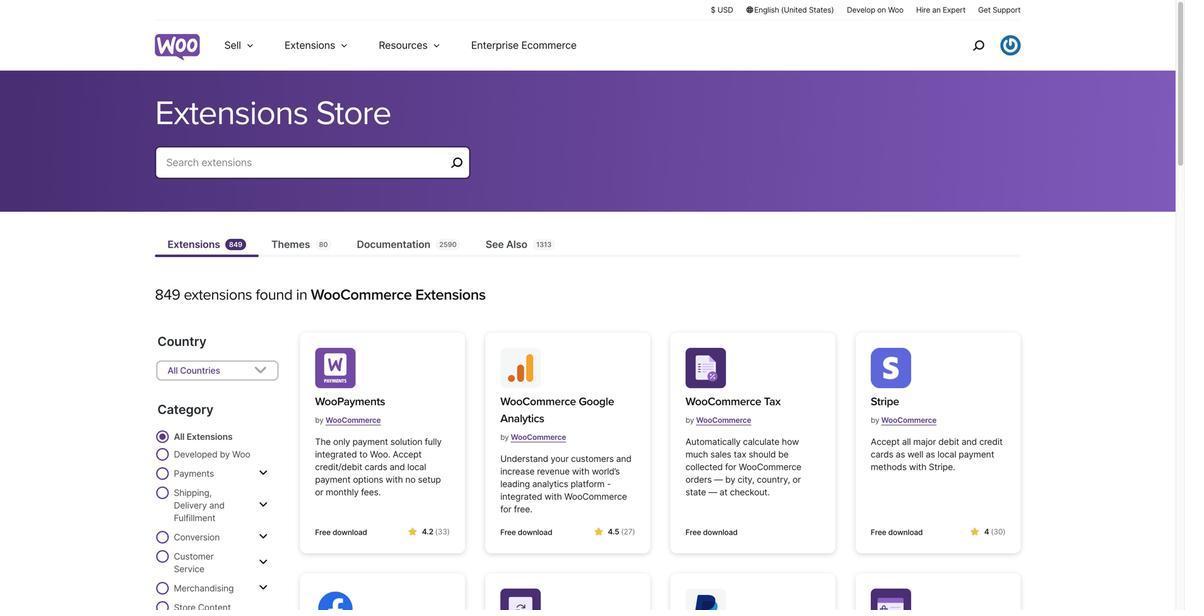 Task type: vqa. For each thing, say whether or not it's contained in the screenshot.
3rd FREE from the left
yes



Task type: locate. For each thing, give the bounding box(es) containing it.
0 horizontal spatial woo
[[232, 450, 250, 460]]

1 horizontal spatial (
[[621, 528, 624, 537]]

local down the debit
[[938, 450, 957, 460]]

free
[[315, 529, 331, 538], [500, 529, 516, 538], [686, 529, 701, 538], [871, 529, 887, 538]]

) for woopayments
[[447, 528, 450, 537]]

-
[[607, 479, 611, 490]]

— left at on the bottom right of the page
[[709, 488, 717, 498]]

1 horizontal spatial )
[[633, 528, 635, 537]]

as down all
[[896, 450, 905, 460]]

solution
[[391, 437, 422, 448]]

by down stripe on the bottom right
[[871, 416, 880, 425]]

1 horizontal spatial cards
[[871, 450, 894, 460]]

expert
[[943, 5, 966, 15]]

woocommerce up country,
[[739, 462, 802, 473]]

for down tax
[[725, 462, 737, 473]]

accept down solution
[[393, 450, 422, 460]]

0 horizontal spatial accept
[[393, 450, 422, 460]]

1 horizontal spatial for
[[725, 462, 737, 473]]

2 free from the left
[[500, 529, 516, 538]]

woocommerce link for woopayments
[[326, 411, 381, 430]]

by down analytics
[[500, 433, 509, 442]]

) right 4
[[1003, 528, 1006, 537]]

by down all extensions
[[220, 450, 230, 460]]

1 horizontal spatial payment
[[353, 437, 388, 448]]

and inside shipping, delivery and fulfillment
[[209, 501, 225, 512]]

0 horizontal spatial )
[[447, 528, 450, 537]]

1 ) from the left
[[447, 528, 450, 537]]

state
[[686, 488, 706, 498]]

0 vertical spatial local
[[938, 450, 957, 460]]

woo
[[888, 5, 904, 15], [232, 450, 250, 460]]

usd
[[718, 5, 733, 15]]

woocommerce
[[311, 286, 412, 305], [500, 395, 576, 409], [686, 395, 761, 409], [326, 416, 381, 425], [696, 416, 751, 425], [882, 416, 937, 425], [511, 433, 566, 442], [739, 462, 802, 473], [564, 492, 627, 503]]

store
[[316, 93, 391, 134]]

payment down credit/debit
[[315, 475, 351, 486]]

1 vertical spatial accept
[[393, 450, 422, 460]]

0 vertical spatial for
[[725, 462, 737, 473]]

hire an expert link
[[916, 4, 966, 15]]

) right 4.5
[[633, 528, 635, 537]]

$ usd
[[711, 5, 733, 15]]

by inside the automatically calculate how much sales tax should be collected for woocommerce orders — by city, country, or state — at checkout.
[[725, 475, 735, 486]]

automatically
[[686, 437, 741, 448]]

conversion
[[174, 533, 220, 543]]

cards inside the only payment solution fully integrated to woo. accept credit/debit cards and local payment options with no setup or monthly fees.
[[365, 462, 387, 473]]

for left free. on the bottom left of the page
[[500, 505, 512, 515]]

developed by woo
[[174, 450, 250, 460]]

woocommerce link down woocommerce tax 'link'
[[696, 411, 751, 430]]

customer service
[[174, 552, 214, 575]]

documentation
[[357, 239, 431, 251]]

woocommerce down analytics
[[511, 433, 566, 442]]

payment up to
[[353, 437, 388, 448]]

for
[[725, 462, 737, 473], [500, 505, 512, 515]]

fees.
[[361, 488, 381, 498]]

0 vertical spatial or
[[793, 475, 801, 486]]

by woocommerce for woopayments
[[315, 416, 381, 425]]

0 vertical spatial —
[[714, 475, 723, 486]]

tax
[[734, 450, 747, 460]]

show subcategories image
[[259, 469, 268, 479], [259, 501, 268, 511], [259, 558, 268, 568], [259, 584, 268, 594]]

as down major
[[926, 450, 935, 460]]

cards
[[871, 450, 894, 460], [365, 462, 387, 473]]

payment
[[353, 437, 388, 448], [959, 450, 994, 460], [315, 475, 351, 486]]

all
[[902, 437, 911, 448]]

by up the
[[315, 416, 324, 425]]

0 horizontal spatial (
[[435, 528, 438, 537]]

payment down the credit
[[959, 450, 994, 460]]

849 extensions found in woocommerce extensions
[[155, 286, 486, 305]]

angle down image
[[254, 364, 267, 379]]

0 vertical spatial accept
[[871, 437, 900, 448]]

) for woocommerce google analytics
[[633, 528, 635, 537]]

service navigation menu element
[[946, 25, 1021, 66]]

1 show subcategories image from the top
[[259, 469, 268, 479]]

debit
[[939, 437, 959, 448]]

by for stripe
[[871, 416, 880, 425]]

customers
[[571, 454, 614, 465]]

cards up the methods
[[871, 450, 894, 460]]

by woocommerce down "woopayments" link
[[315, 416, 381, 425]]

and right the debit
[[962, 437, 977, 448]]

orders
[[686, 475, 712, 486]]

country
[[157, 334, 206, 350]]

0 vertical spatial integrated
[[315, 450, 357, 460]]

2 horizontal spatial )
[[1003, 528, 1006, 537]]

) right 4.2
[[447, 528, 450, 537]]

stripe.
[[929, 462, 955, 473]]

849 for 849
[[229, 241, 242, 249]]

2 horizontal spatial payment
[[959, 450, 994, 460]]

1 horizontal spatial local
[[938, 450, 957, 460]]

integrated up free. on the bottom left of the page
[[500, 492, 542, 503]]

extensions store
[[155, 93, 391, 134]]

show subcategories image for merchandising
[[259, 584, 268, 594]]

integrated inside the only payment solution fully integrated to woo. accept credit/debit cards and local payment options with no setup or monthly fees.
[[315, 450, 357, 460]]

by up automatically
[[686, 416, 694, 425]]

1 horizontal spatial 849
[[229, 241, 242, 249]]

— up at on the bottom right of the page
[[714, 475, 723, 486]]

0 vertical spatial cards
[[871, 450, 894, 460]]

payment inside accept all major debit and credit cards as well as local payment methods with stripe.
[[959, 450, 994, 460]]

1 free download from the left
[[315, 529, 367, 538]]

checkout.
[[730, 488, 770, 498]]

2 ) from the left
[[633, 528, 635, 537]]

city,
[[738, 475, 755, 486]]

1 vertical spatial cards
[[365, 462, 387, 473]]

automatically calculate how much sales tax should be collected for woocommerce orders — by city, country, or state — at checkout.
[[686, 437, 802, 498]]

2 download from the left
[[518, 529, 552, 538]]

27
[[624, 528, 633, 537]]

4 download from the left
[[888, 529, 923, 538]]

and inside accept all major debit and credit cards as well as local payment methods with stripe.
[[962, 437, 977, 448]]

0 horizontal spatial 849
[[155, 286, 180, 305]]

849
[[229, 241, 242, 249], [155, 286, 180, 305]]

major
[[913, 437, 936, 448]]

849 up country
[[155, 286, 180, 305]]

or inside the only payment solution fully integrated to woo. accept credit/debit cards and local payment options with no setup or monthly fees.
[[315, 488, 323, 498]]

free download for woocommerce google analytics
[[500, 529, 552, 538]]

found
[[256, 286, 293, 305]]

0 vertical spatial woo
[[888, 5, 904, 15]]

or left monthly
[[315, 488, 323, 498]]

woocommerce link down "woopayments" link
[[326, 411, 381, 430]]

1 vertical spatial 849
[[155, 286, 180, 305]]

1 vertical spatial integrated
[[500, 492, 542, 503]]

be
[[778, 450, 789, 460]]

or inside the automatically calculate how much sales tax should be collected for woocommerce orders — by city, country, or state — at checkout.
[[793, 475, 801, 486]]

1 free from the left
[[315, 529, 331, 538]]

resources button
[[364, 20, 456, 71]]

merchandising
[[174, 584, 234, 595]]

download for woopayments
[[333, 529, 367, 538]]

0 horizontal spatial or
[[315, 488, 323, 498]]

1 vertical spatial all
[[174, 432, 185, 443]]

woo right on
[[888, 5, 904, 15]]

accept left all
[[871, 437, 900, 448]]

2 vertical spatial payment
[[315, 475, 351, 486]]

and
[[962, 437, 977, 448], [616, 454, 632, 465], [390, 462, 405, 473], [209, 501, 225, 512]]

4.5
[[608, 528, 619, 537]]

english (united states)
[[754, 5, 834, 15]]

woopayments link
[[315, 394, 385, 411]]

cards down woo. on the left of the page
[[365, 462, 387, 473]]

4 free from the left
[[871, 529, 887, 538]]

show subcategories image
[[259, 532, 268, 542]]

woocommerce google analytics link
[[500, 394, 635, 428]]

4.2
[[422, 528, 433, 537]]

$ usd button
[[711, 4, 733, 15]]

by woocommerce for woocommerce tax
[[686, 416, 751, 425]]

1 vertical spatial for
[[500, 505, 512, 515]]

support
[[993, 5, 1021, 15]]

( right 4.5
[[621, 528, 624, 537]]

and up the "world's"
[[616, 454, 632, 465]]

show subcategories image for customer service
[[259, 558, 268, 568]]

woocommerce inside the automatically calculate how much sales tax should be collected for woocommerce orders — by city, country, or state — at checkout.
[[739, 462, 802, 473]]

0 vertical spatial 849
[[229, 241, 242, 249]]

country,
[[757, 475, 790, 486]]

woopayments
[[315, 395, 385, 409]]

4 free download from the left
[[871, 529, 923, 538]]

3 free download from the left
[[686, 529, 738, 538]]

0 horizontal spatial integrated
[[315, 450, 357, 460]]

setup
[[418, 475, 441, 486]]

integrated up credit/debit
[[315, 450, 357, 460]]

local
[[938, 450, 957, 460], [407, 462, 426, 473]]

3 ) from the left
[[1003, 528, 1006, 537]]

0 horizontal spatial for
[[500, 505, 512, 515]]

4 show subcategories image from the top
[[259, 584, 268, 594]]

849 up extensions
[[229, 241, 242, 249]]

and down woo. on the left of the page
[[390, 462, 405, 473]]

by
[[315, 416, 324, 425], [686, 416, 694, 425], [871, 416, 880, 425], [500, 433, 509, 442], [220, 450, 230, 460], [725, 475, 735, 486]]

for inside the automatically calculate how much sales tax should be collected for woocommerce orders — by city, country, or state — at checkout.
[[725, 462, 737, 473]]

1 horizontal spatial integrated
[[500, 492, 542, 503]]

free download
[[315, 529, 367, 538], [500, 529, 552, 538], [686, 529, 738, 538], [871, 529, 923, 538]]

3 free from the left
[[686, 529, 701, 538]]

woocommerce link down stripe link
[[882, 411, 937, 430]]

with left no
[[386, 475, 403, 486]]

1 download from the left
[[333, 529, 367, 538]]

0 vertical spatial payment
[[353, 437, 388, 448]]

2 free download from the left
[[500, 529, 552, 538]]

woocommerce up automatically
[[686, 395, 761, 409]]

3 download from the left
[[703, 529, 738, 538]]

sales
[[711, 450, 731, 460]]

4.2 ( 33 )
[[422, 528, 450, 537]]

by woocommerce down analytics
[[500, 433, 566, 442]]

understand your customers and increase revenue with world's leading analytics platform - integrated with woocommerce for free.
[[500, 454, 632, 515]]

also
[[506, 239, 528, 251]]

english
[[754, 5, 779, 15]]

( for woopayments
[[435, 528, 438, 537]]

by woocommerce for stripe
[[871, 416, 937, 425]]

( for woocommerce google analytics
[[621, 528, 624, 537]]

extensions
[[285, 39, 335, 51], [155, 93, 308, 134], [168, 239, 220, 251], [415, 286, 486, 305], [187, 432, 233, 443]]

1 ( from the left
[[435, 528, 438, 537]]

options
[[353, 475, 383, 486]]

the only payment solution fully integrated to woo. accept credit/debit cards and local payment options with no setup or monthly fees.
[[315, 437, 442, 498]]

4 ( 30 )
[[984, 528, 1006, 537]]

free for woocommerce google analytics
[[500, 529, 516, 538]]

integrated
[[315, 450, 357, 460], [500, 492, 542, 503]]

1 horizontal spatial as
[[926, 450, 935, 460]]

and up fulfillment
[[209, 501, 225, 512]]

by woocommerce down stripe link
[[871, 416, 937, 425]]

to
[[359, 450, 368, 460]]

download
[[333, 529, 367, 538], [518, 529, 552, 538], [703, 529, 738, 538], [888, 529, 923, 538]]

all up developed
[[174, 432, 185, 443]]

with down well at bottom right
[[909, 462, 927, 473]]

( right 4.2
[[435, 528, 438, 537]]

1 horizontal spatial or
[[793, 475, 801, 486]]

show subcategories image for payments
[[259, 469, 268, 479]]

0 vertical spatial all
[[168, 366, 178, 376]]

0 horizontal spatial local
[[407, 462, 426, 473]]

by woocommerce up automatically
[[686, 416, 751, 425]]

2 show subcategories image from the top
[[259, 501, 268, 511]]

all left countries
[[168, 366, 178, 376]]

1 vertical spatial woo
[[232, 450, 250, 460]]

all inside filter countries field
[[168, 366, 178, 376]]

0 horizontal spatial cards
[[365, 462, 387, 473]]

local up no
[[407, 462, 426, 473]]

woocommerce link down analytics
[[511, 428, 566, 448]]

1 horizontal spatial woo
[[888, 5, 904, 15]]

3 ( from the left
[[991, 528, 994, 537]]

enterprise ecommerce
[[471, 39, 577, 51]]

all countries
[[168, 366, 220, 376]]

with inside accept all major debit and credit cards as well as local payment methods with stripe.
[[909, 462, 927, 473]]

2 horizontal spatial (
[[991, 528, 994, 537]]

or right country,
[[793, 475, 801, 486]]

all for all countries
[[168, 366, 178, 376]]

woocommerce tax
[[686, 395, 781, 409]]

stripe link
[[871, 394, 937, 411]]

3 show subcategories image from the top
[[259, 558, 268, 568]]

1 vertical spatial or
[[315, 488, 323, 498]]

1 vertical spatial payment
[[959, 450, 994, 460]]

by up at on the bottom right of the page
[[725, 475, 735, 486]]

woocommerce up analytics
[[500, 395, 576, 409]]

( right 4
[[991, 528, 994, 537]]

by for woocommerce tax
[[686, 416, 694, 425]]

accept all major debit and credit cards as well as local payment methods with stripe.
[[871, 437, 1003, 473]]

all
[[168, 366, 178, 376], [174, 432, 185, 443]]

0 horizontal spatial as
[[896, 450, 905, 460]]

1 vertical spatial local
[[407, 462, 426, 473]]

woocommerce down platform
[[564, 492, 627, 503]]

woocommerce link
[[326, 411, 381, 430], [696, 411, 751, 430], [882, 411, 937, 430], [511, 428, 566, 448]]

1 horizontal spatial accept
[[871, 437, 900, 448]]

woo down all extensions
[[232, 450, 250, 460]]

2 ( from the left
[[621, 528, 624, 537]]

free for stripe
[[871, 529, 887, 538]]

None search field
[[155, 146, 471, 194]]

for inside the understand your customers and increase revenue with world's leading analytics platform - integrated with woocommerce for free.
[[500, 505, 512, 515]]



Task type: describe. For each thing, give the bounding box(es) containing it.
extensions store link
[[155, 93, 1021, 134]]

80
[[319, 241, 328, 249]]

english (united states) button
[[746, 4, 835, 15]]

woocommerce inside the woocommerce google analytics
[[500, 395, 576, 409]]

develop on woo link
[[847, 4, 904, 15]]

should
[[749, 450, 776, 460]]

your
[[551, 454, 569, 465]]

free download for woopayments
[[315, 529, 367, 538]]

analytics
[[500, 412, 544, 426]]

1313
[[536, 241, 552, 249]]

stripe
[[871, 395, 899, 409]]

woocommerce tax link
[[686, 394, 781, 411]]

woocommerce right in
[[311, 286, 412, 305]]

shipping, delivery and fulfillment
[[174, 488, 225, 524]]

woocommerce link for woocommerce tax
[[696, 411, 751, 430]]

accept inside accept all major debit and credit cards as well as local payment methods with stripe.
[[871, 437, 900, 448]]

2 as from the left
[[926, 450, 935, 460]]

enterprise ecommerce link
[[456, 20, 592, 71]]

woocommerce inside 'link'
[[686, 395, 761, 409]]

4.5 ( 27 )
[[608, 528, 635, 537]]

no
[[405, 475, 416, 486]]

revenue
[[537, 467, 570, 477]]

developed
[[174, 450, 218, 460]]

increase
[[500, 467, 535, 477]]

hire an expert
[[916, 5, 966, 15]]

1 as from the left
[[896, 450, 905, 460]]

woocommerce link for stripe
[[882, 411, 937, 430]]

develop on woo
[[847, 5, 904, 15]]

leading
[[500, 479, 530, 490]]

free download for stripe
[[871, 529, 923, 538]]

understand
[[500, 454, 548, 465]]

monthly
[[326, 488, 359, 498]]

sell button
[[209, 20, 269, 71]]

get support
[[978, 5, 1021, 15]]

tax
[[764, 395, 781, 409]]

local inside the only payment solution fully integrated to woo. accept credit/debit cards and local payment options with no setup or monthly fees.
[[407, 462, 426, 473]]

2590
[[439, 241, 457, 249]]

category
[[157, 402, 214, 418]]

search image
[[969, 35, 989, 56]]

free.
[[514, 505, 532, 515]]

how
[[782, 437, 799, 448]]

woo.
[[370, 450, 390, 460]]

by for woopayments
[[315, 416, 324, 425]]

shipping,
[[174, 488, 212, 499]]

integrated inside the understand your customers and increase revenue with world's leading analytics platform - integrated with woocommerce for free.
[[500, 492, 542, 503]]

woocommerce link for woocommerce google analytics
[[511, 428, 566, 448]]

show subcategories image for shipping, delivery and fulfillment
[[259, 501, 268, 511]]

30
[[994, 528, 1003, 537]]

resources
[[379, 39, 428, 51]]

woocommerce inside the understand your customers and increase revenue with world's leading analytics platform - integrated with woocommerce for free.
[[564, 492, 627, 503]]

customer
[[174, 552, 214, 563]]

open account menu image
[[1001, 35, 1021, 56]]

woocommerce google analytics
[[500, 395, 614, 426]]

fulfillment
[[174, 513, 215, 524]]

with up platform
[[572, 467, 590, 477]]

states)
[[809, 5, 834, 15]]

1 vertical spatial —
[[709, 488, 717, 498]]

countries
[[180, 366, 220, 376]]

the
[[315, 437, 331, 448]]

analytics
[[532, 479, 568, 490]]

Filter countries field
[[156, 361, 279, 381]]

hire
[[916, 5, 930, 15]]

woocommerce down "woopayments" link
[[326, 416, 381, 425]]

get
[[978, 5, 991, 15]]

fully
[[425, 437, 442, 448]]

and inside the only payment solution fully integrated to woo. accept credit/debit cards and local payment options with no setup or monthly fees.
[[390, 462, 405, 473]]

(united
[[781, 5, 807, 15]]

methods
[[871, 462, 907, 473]]

accept inside the only payment solution fully integrated to woo. accept credit/debit cards and local payment options with no setup or monthly fees.
[[393, 450, 422, 460]]

by woocommerce for woocommerce google analytics
[[500, 433, 566, 442]]

( for stripe
[[991, 528, 994, 537]]

well
[[908, 450, 924, 460]]

collected
[[686, 462, 723, 473]]

free for woopayments
[[315, 529, 331, 538]]

get support link
[[978, 4, 1021, 15]]

local inside accept all major debit and credit cards as well as local payment methods with stripe.
[[938, 450, 957, 460]]

33
[[438, 528, 447, 537]]

see also
[[486, 239, 528, 251]]

download for stripe
[[888, 529, 923, 538]]

at
[[720, 488, 728, 498]]

delivery
[[174, 501, 207, 512]]

extensions
[[184, 286, 252, 305]]

woocommerce down stripe link
[[882, 416, 937, 425]]

$
[[711, 5, 716, 15]]

woo for developed by woo
[[232, 450, 250, 460]]

woocommerce down woocommerce tax 'link'
[[696, 416, 751, 425]]

849 for 849 extensions found in woocommerce extensions
[[155, 286, 180, 305]]

cards inside accept all major debit and credit cards as well as local payment methods with stripe.
[[871, 450, 894, 460]]

all for all extensions
[[174, 432, 185, 443]]

by for woocommerce google analytics
[[500, 433, 509, 442]]

credit
[[980, 437, 1003, 448]]

Search extensions search field
[[166, 154, 447, 172]]

and inside the understand your customers and increase revenue with world's leading analytics platform - integrated with woocommerce for free.
[[616, 454, 632, 465]]

download for woocommerce google analytics
[[518, 529, 552, 538]]

with inside the only payment solution fully integrated to woo. accept credit/debit cards and local payment options with no setup or monthly fees.
[[386, 475, 403, 486]]

with down analytics
[[545, 492, 562, 503]]

develop
[[847, 5, 876, 15]]

on
[[878, 5, 886, 15]]

0 horizontal spatial payment
[[315, 475, 351, 486]]

extensions inside 'button'
[[285, 39, 335, 51]]

) for stripe
[[1003, 528, 1006, 537]]

extensions button
[[269, 20, 364, 71]]

google
[[579, 395, 614, 409]]

woo for develop on woo
[[888, 5, 904, 15]]

payments
[[174, 469, 214, 480]]

enterprise
[[471, 39, 519, 51]]

sell
[[224, 39, 241, 51]]

4
[[984, 528, 989, 537]]



